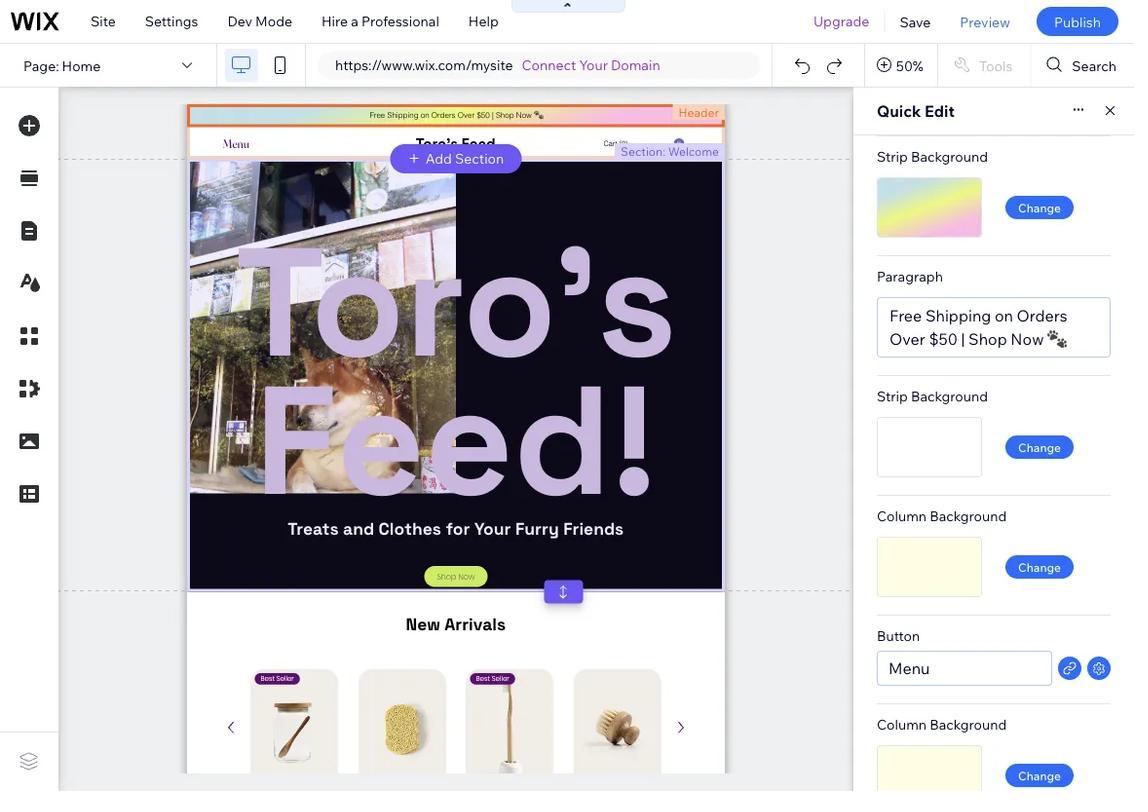 Task type: describe. For each thing, give the bounding box(es) containing it.
dev
[[227, 13, 252, 30]]

https://www.wix.com/mysite connect your domain
[[335, 57, 660, 74]]

mode
[[255, 13, 292, 30]]

edit
[[925, 101, 955, 121]]

section: welcome
[[621, 144, 719, 158]]

welcome
[[668, 144, 719, 158]]

1 column background from the top
[[877, 508, 1007, 525]]

preview button
[[945, 0, 1025, 43]]

column for 2nd change button from the bottom
[[877, 508, 927, 525]]

https://www.wix.com/mysite
[[335, 57, 513, 74]]

search button
[[1031, 44, 1134, 87]]

$50
[[929, 329, 958, 349]]

free
[[890, 306, 922, 325]]

add section button
[[390, 144, 522, 173]]

your
[[579, 57, 608, 74]]

professional
[[362, 13, 439, 30]]

🐾
[[1047, 329, 1063, 349]]

4 change button from the top
[[1006, 764, 1074, 787]]

save
[[900, 13, 931, 30]]

4 change from the top
[[1018, 768, 1061, 783]]

section:
[[621, 144, 666, 158]]

settings
[[145, 13, 198, 30]]

save button
[[885, 0, 945, 43]]

a
[[351, 13, 358, 30]]

hire a professional
[[322, 13, 439, 30]]

domain
[[611, 57, 660, 74]]

2 strip from the top
[[877, 388, 908, 405]]

quick edit
[[877, 101, 955, 121]]

50% button
[[865, 44, 937, 87]]

search
[[1072, 57, 1117, 74]]

on
[[995, 306, 1013, 325]]

2 change button from the top
[[1006, 436, 1074, 459]]

2 column background from the top
[[877, 716, 1007, 733]]

free shipping on orders over $50 | shop now 🐾
[[890, 306, 1068, 349]]



Task type: locate. For each thing, give the bounding box(es) containing it.
0 vertical spatial strip
[[877, 148, 908, 165]]

background
[[911, 148, 988, 165], [911, 388, 988, 405], [930, 508, 1007, 525], [930, 716, 1007, 733]]

1 vertical spatial column
[[877, 716, 927, 733]]

home
[[62, 57, 101, 74]]

button
[[877, 627, 920, 645]]

over
[[890, 329, 925, 349]]

help
[[469, 13, 499, 30]]

1 column from the top
[[877, 508, 927, 525]]

connect
[[522, 57, 576, 74]]

dev mode
[[227, 13, 292, 30]]

upgrade
[[814, 13, 870, 30]]

column background
[[877, 508, 1007, 525], [877, 716, 1007, 733]]

strip down quick
[[877, 148, 908, 165]]

2 change from the top
[[1018, 440, 1061, 455]]

quick
[[877, 101, 921, 121]]

3 change from the top
[[1018, 560, 1061, 574]]

column for first change button from the bottom of the page
[[877, 716, 927, 733]]

strip
[[877, 148, 908, 165], [877, 388, 908, 405]]

change
[[1018, 200, 1061, 215], [1018, 440, 1061, 455], [1018, 560, 1061, 574], [1018, 768, 1061, 783]]

change button
[[1006, 196, 1074, 219], [1006, 436, 1074, 459], [1006, 555, 1074, 579], [1006, 764, 1074, 787]]

publish button
[[1037, 7, 1119, 36]]

strip background
[[877, 148, 988, 165], [877, 388, 988, 405]]

header
[[679, 105, 719, 119]]

1 strip background from the top
[[877, 148, 988, 165]]

1 vertical spatial column background
[[877, 716, 1007, 733]]

strip background down edit
[[877, 148, 988, 165]]

publish
[[1054, 13, 1101, 30]]

2 strip background from the top
[[877, 388, 988, 405]]

orders
[[1017, 306, 1068, 325]]

tools
[[979, 57, 1013, 74]]

|
[[961, 329, 965, 349]]

preview
[[960, 13, 1010, 30]]

1 strip from the top
[[877, 148, 908, 165]]

now
[[1011, 329, 1044, 349]]

add
[[426, 150, 452, 167]]

50%
[[896, 57, 924, 74]]

strip background down $50
[[877, 388, 988, 405]]

0 vertical spatial column
[[877, 508, 927, 525]]

1 vertical spatial strip background
[[877, 388, 988, 405]]

column
[[877, 508, 927, 525], [877, 716, 927, 733]]

hire
[[322, 13, 348, 30]]

2 column from the top
[[877, 716, 927, 733]]

site
[[91, 13, 116, 30]]

0 vertical spatial strip background
[[877, 148, 988, 165]]

1 change button from the top
[[1006, 196, 1074, 219]]

1 vertical spatial strip
[[877, 388, 908, 405]]

add section
[[426, 150, 504, 167]]

3 change button from the top
[[1006, 555, 1074, 579]]

0 vertical spatial column background
[[877, 508, 1007, 525]]

paragraph
[[877, 268, 943, 285]]

shop
[[969, 329, 1007, 349]]

1 change from the top
[[1018, 200, 1061, 215]]

tools button
[[938, 44, 1030, 87]]

shipping
[[926, 306, 991, 325]]

None text field
[[877, 651, 1052, 686]]

strip down over
[[877, 388, 908, 405]]

section
[[455, 150, 504, 167]]



Task type: vqa. For each thing, say whether or not it's contained in the screenshot.
the bottom Facebook
no



